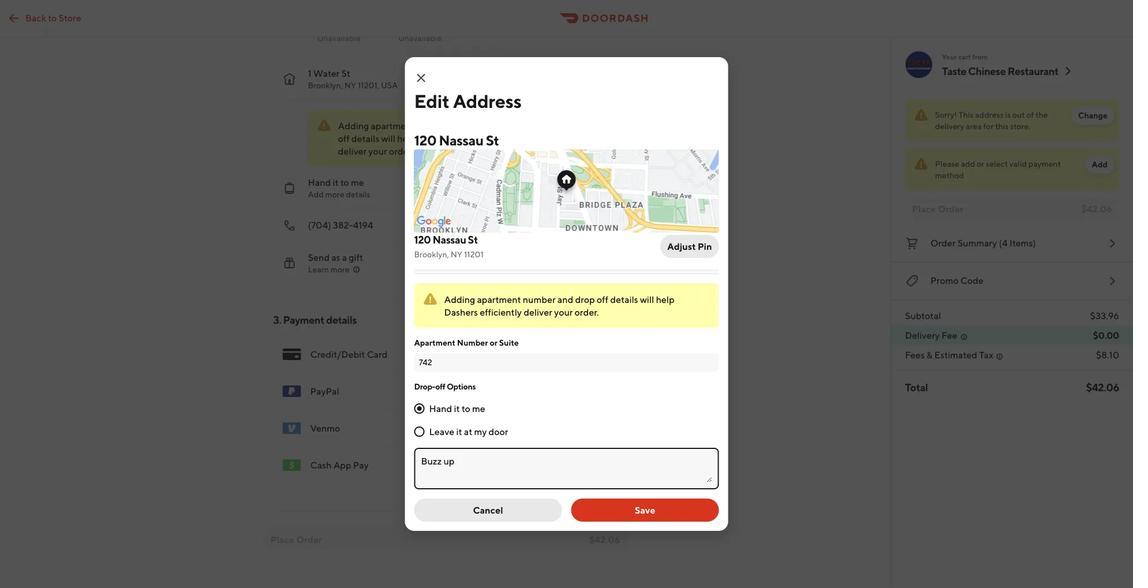 Task type: vqa. For each thing, say whether or not it's contained in the screenshot.
bottom HELP
yes



Task type: locate. For each thing, give the bounding box(es) containing it.
change button
[[1071, 106, 1115, 125]]

0 vertical spatial ny
[[344, 81, 356, 90]]

0 horizontal spatial order.
[[389, 146, 413, 157]]

add up (704)
[[308, 190, 324, 199]]

address
[[453, 90, 522, 112]]

paypal
[[310, 386, 339, 397]]

0 vertical spatial your
[[369, 146, 387, 157]]

1 horizontal spatial me
[[472, 403, 485, 414]]

2 120 from the top
[[414, 233, 431, 246]]

menu containing credit/debit card
[[273, 336, 617, 484]]

it inside hand it to me add more details
[[333, 177, 339, 188]]

0 horizontal spatial add
[[308, 190, 324, 199]]

help inside button
[[397, 133, 416, 144]]

off inside button
[[338, 133, 350, 144]]

number inside adding apartment number and drop off details will help dashers efficiently deliver your order. button
[[417, 120, 449, 131]]

0 horizontal spatial adding
[[338, 120, 369, 131]]

1 vertical spatial adding
[[444, 294, 475, 305]]

unavailable radio up close edit address icon
[[389, 14, 497, 48]]

0 vertical spatial apartment
[[371, 120, 415, 131]]

dashers up apartment number or suite
[[444, 307, 478, 318]]

dashers
[[418, 133, 451, 144], [444, 307, 478, 318]]

your up hand it to me add more details
[[369, 146, 387, 157]]

0 horizontal spatial your
[[369, 146, 387, 157]]

0 horizontal spatial place order
[[270, 534, 322, 545]]

1 vertical spatial apartment
[[477, 294, 521, 305]]

or inside please add or select valid payment method
[[977, 159, 984, 169]]

and inside button
[[451, 120, 467, 131]]

it down options
[[454, 403, 460, 414]]

your cart from
[[942, 53, 988, 61]]

1 vertical spatial status
[[905, 148, 1119, 191]]

status
[[905, 99, 1119, 141], [905, 148, 1119, 191]]

order.
[[389, 146, 413, 157], [575, 307, 599, 318]]

hand
[[308, 177, 331, 188], [429, 403, 452, 414]]

nassau for 120 nassau st
[[439, 132, 483, 148]]

0 horizontal spatial or
[[490, 338, 498, 348]]

1 vertical spatial 120
[[414, 233, 431, 246]]

0 vertical spatial st
[[341, 68, 350, 79]]

brooklyn, inside "1 water st brooklyn,  ny 11201,  usa"
[[308, 81, 343, 90]]

off left options
[[435, 382, 445, 391]]

2 vertical spatial to
[[462, 403, 470, 414]]

taste chinese restaurant link
[[942, 64, 1075, 78]]

unavailable radio up water at top left
[[308, 14, 380, 48]]

hand inside hand it to me add more details
[[308, 177, 331, 188]]

my
[[474, 426, 487, 437]]

0 horizontal spatial will
[[381, 133, 395, 144]]

taste chinese restaurant
[[942, 65, 1059, 77]]

0 vertical spatial adding apartment number and drop off details will help dashers efficiently deliver your order.
[[338, 120, 495, 157]]

adding apartment number and drop off details will help dashers efficiently deliver your order. for bottom the adding apartment number and drop off details will help dashers efficiently deliver your order. status
[[444, 294, 675, 318]]

1 unavailable from the left
[[317, 33, 361, 43]]

help down "edit"
[[397, 133, 416, 144]]

2 vertical spatial off
[[435, 382, 445, 391]]

0 vertical spatial will
[[381, 133, 395, 144]]

1 vertical spatial $42.06
[[1086, 381, 1119, 393]]

add
[[1092, 160, 1108, 169], [308, 190, 324, 199]]

brooklyn, down water at top left
[[308, 81, 343, 90]]

area
[[966, 122, 982, 131]]

order. left 120 nassau st
[[389, 146, 413, 157]]

2 vertical spatial $42.06
[[589, 534, 620, 545]]

pay
[[353, 460, 369, 471]]

0 horizontal spatial me
[[351, 177, 364, 188]]

it up (704) 382-4194
[[333, 177, 339, 188]]

e.g. enter on Main St, it's the 4th door on the right

Do not add order changes or requests here. text field
[[421, 455, 712, 483]]

1 horizontal spatial hand
[[429, 403, 452, 414]]

efficiently
[[453, 133, 495, 144], [480, 307, 522, 318]]

0 vertical spatial 120
[[414, 132, 436, 148]]

0 horizontal spatial unavailable radio
[[308, 14, 380, 48]]

0 vertical spatial to
[[48, 12, 57, 23]]

1 vertical spatial and
[[558, 294, 573, 305]]

0 vertical spatial off
[[338, 133, 350, 144]]

order inside button
[[931, 238, 956, 249]]

1 horizontal spatial apartment
[[477, 294, 521, 305]]

1 horizontal spatial and
[[558, 294, 573, 305]]

drop up add new payment method image
[[575, 294, 595, 305]]

1 vertical spatial or
[[490, 338, 498, 348]]

credit/debit
[[310, 349, 365, 360]]

your for the adding apartment number and drop off details will help dashers efficiently deliver your order. status to the top
[[369, 146, 387, 157]]

please add or select valid payment method
[[935, 159, 1061, 180]]

0 horizontal spatial to
[[48, 12, 57, 23]]

or for suite
[[490, 338, 498, 348]]

me up my
[[472, 403, 485, 414]]

2 unavailable from the left
[[398, 33, 442, 43]]

adding up apartment number or suite
[[444, 294, 475, 305]]

number
[[417, 120, 449, 131], [523, 294, 556, 305]]

0 vertical spatial status
[[905, 99, 1119, 141]]

0 vertical spatial hand
[[308, 177, 331, 188]]

0 vertical spatial adding
[[338, 120, 369, 131]]

order. up add new payment method image
[[575, 307, 599, 318]]

0 horizontal spatial and
[[451, 120, 467, 131]]

me for hand it to me
[[472, 403, 485, 414]]

hand right hand it to me option
[[429, 403, 452, 414]]

adjust pin button
[[660, 235, 719, 258]]

adding apartment number and drop off details will help dashers efficiently deliver your order. down "edit"
[[338, 120, 495, 157]]

hand for hand it to me add more details
[[308, 177, 331, 188]]

option group
[[308, 5, 608, 48]]

0 vertical spatial place order
[[912, 204, 964, 214]]

a
[[342, 252, 347, 263]]

drop inside button
[[469, 120, 489, 131]]

will inside button
[[381, 133, 395, 144]]

0 vertical spatial help
[[397, 133, 416, 144]]

or right add
[[977, 159, 984, 169]]

efficiently down edit address
[[453, 133, 495, 144]]

hand up (704)
[[308, 177, 331, 188]]

leave
[[429, 426, 455, 437]]

0 vertical spatial adding apartment number and drop off details will help dashers efficiently deliver your order. status
[[308, 110, 574, 167]]

ny left 11201,
[[344, 81, 356, 90]]

1 horizontal spatial deliver
[[524, 307, 552, 318]]

1 horizontal spatial off
[[435, 382, 445, 391]]

nassau inside the 120 nassau st brooklyn, ny 11201
[[433, 233, 466, 246]]

fee
[[942, 330, 958, 341]]

off up add new payment method image
[[597, 294, 608, 305]]

ny inside the 120 nassau st brooklyn, ny 11201
[[451, 250, 462, 259]]

st right water at top left
[[341, 68, 350, 79]]

brooklyn, inside the 120 nassau st brooklyn, ny 11201
[[414, 250, 449, 259]]

nassau
[[439, 132, 483, 148], [433, 233, 466, 246]]

more up (704) 382-4194
[[325, 190, 344, 199]]

0 vertical spatial it
[[333, 177, 339, 188]]

1 vertical spatial deliver
[[524, 307, 552, 318]]

$42.06
[[1081, 204, 1113, 214], [1086, 381, 1119, 393], [589, 534, 620, 545]]

edit address
[[414, 90, 522, 112]]

adding apartment number and drop off details will help dashers efficiently deliver your order.
[[338, 120, 495, 157], [444, 294, 675, 318]]

1 horizontal spatial place order
[[912, 204, 964, 214]]

dashers down "edit"
[[418, 133, 451, 144]]

st inside the 120 nassau st brooklyn, ny 11201
[[468, 233, 478, 246]]

0 vertical spatial nassau
[[439, 132, 483, 148]]

1 vertical spatial st
[[486, 132, 499, 148]]

me for hand it to me add more details
[[351, 177, 364, 188]]

order
[[938, 204, 964, 214], [931, 238, 956, 249], [296, 534, 322, 545]]

deliver inside button
[[338, 146, 367, 157]]

1 horizontal spatial st
[[468, 233, 478, 246]]

select
[[986, 159, 1008, 169]]

send as a gift
[[308, 252, 363, 263]]

2 horizontal spatial to
[[462, 403, 470, 414]]

1 horizontal spatial help
[[656, 294, 675, 305]]

0 horizontal spatial brooklyn,
[[308, 81, 343, 90]]

120 for 120 nassau st brooklyn, ny 11201
[[414, 233, 431, 246]]

to inside hand it to me add more details
[[340, 177, 349, 188]]

number for bottom the adding apartment number and drop off details will help dashers efficiently deliver your order. status
[[523, 294, 556, 305]]

your for bottom the adding apartment number and drop off details will help dashers efficiently deliver your order. status
[[554, 307, 573, 318]]

$42.06 down 'save' button
[[589, 534, 620, 545]]

0 vertical spatial dashers
[[418, 133, 451, 144]]

me up 4194
[[351, 177, 364, 188]]

more
[[325, 190, 344, 199], [331, 265, 350, 274]]

$8.10
[[1096, 350, 1119, 361]]

st for 1 water st brooklyn,  ny 11201,  usa
[[341, 68, 350, 79]]

efficiently inside button
[[453, 133, 495, 144]]

please
[[935, 159, 960, 169]]

120 down "edit"
[[414, 132, 436, 148]]

ny left 11201
[[451, 250, 462, 259]]

for
[[984, 122, 994, 131]]

it
[[333, 177, 339, 188], [454, 403, 460, 414], [456, 426, 462, 437]]

2 status from the top
[[905, 148, 1119, 191]]

to right back
[[48, 12, 57, 23]]

door
[[489, 426, 508, 437]]

120 nassau st brooklyn, ny 11201
[[414, 233, 484, 259]]

adding
[[338, 120, 369, 131], [444, 294, 475, 305]]

brooklyn, down "(704) 382-4194" button
[[414, 250, 449, 259]]

cancel
[[473, 505, 503, 516]]

restaurant
[[1008, 65, 1059, 77]]

venmo button
[[273, 410, 617, 447]]

st for 120 nassau st brooklyn, ny 11201
[[468, 233, 478, 246]]

number for the adding apartment number and drop off details will help dashers efficiently deliver your order. status to the top
[[417, 120, 449, 131]]

your up apartment number or suite text box
[[554, 307, 573, 318]]

off
[[338, 133, 350, 144], [597, 294, 608, 305], [435, 382, 445, 391]]

2 vertical spatial it
[[456, 426, 462, 437]]

0 horizontal spatial off
[[338, 133, 350, 144]]

1 horizontal spatial add
[[1092, 160, 1108, 169]]

help
[[397, 133, 416, 144], [656, 294, 675, 305]]

sorry!
[[935, 110, 957, 120]]

to up "382-"
[[340, 177, 349, 188]]

0 vertical spatial drop
[[469, 120, 489, 131]]

1 120 from the top
[[414, 132, 436, 148]]

st inside "1 water st brooklyn,  ny 11201,  usa"
[[341, 68, 350, 79]]

brooklyn, for water
[[308, 81, 343, 90]]

more down 'as'
[[331, 265, 350, 274]]

0 horizontal spatial unavailable
[[317, 33, 361, 43]]

apartment down usa
[[371, 120, 415, 131]]

adding apartment number and drop off details will help dashers efficiently deliver your order. for the adding apartment number and drop off details will help dashers efficiently deliver your order. status to the top
[[338, 120, 495, 157]]

add down the change button on the right of the page
[[1092, 160, 1108, 169]]

2 horizontal spatial off
[[597, 294, 608, 305]]

unavailable up water at top left
[[317, 33, 361, 43]]

to down options
[[462, 403, 470, 414]]

1 horizontal spatial your
[[554, 307, 573, 318]]

1 vertical spatial add
[[308, 190, 324, 199]]

nassau down powered by google 'image'
[[433, 233, 466, 246]]

$42.06 down add button
[[1081, 204, 1113, 214]]

120 inside the 120 nassau st brooklyn, ny 11201
[[414, 233, 431, 246]]

adding apartment number and drop off details will help dashers efficiently deliver your order. status
[[308, 110, 574, 167], [414, 283, 719, 328]]

code
[[961, 275, 984, 286]]

gift
[[349, 252, 363, 263]]

0 horizontal spatial ny
[[344, 81, 356, 90]]

your inside adding apartment number and drop off details will help dashers efficiently deliver your order. button
[[369, 146, 387, 157]]

$42.06 down $8.10
[[1086, 381, 1119, 393]]

1 horizontal spatial ny
[[451, 250, 462, 259]]

0 vertical spatial and
[[451, 120, 467, 131]]

adding down 11201,
[[338, 120, 369, 131]]

1 horizontal spatial brooklyn,
[[414, 250, 449, 259]]

st down address
[[486, 132, 499, 148]]

nassau down edit address
[[439, 132, 483, 148]]

adding apartment number and drop off details will help dashers efficiently deliver your order. up apartment number or suite text box
[[444, 294, 675, 318]]

0 vertical spatial efficiently
[[453, 133, 495, 144]]

0 vertical spatial order.
[[389, 146, 413, 157]]

place order
[[912, 204, 964, 214], [270, 534, 322, 545]]

off up hand it to me add more details
[[338, 133, 350, 144]]

it left at
[[456, 426, 462, 437]]

0 vertical spatial place
[[912, 204, 936, 214]]

st up 11201
[[468, 233, 478, 246]]

unavailable for 2nd unavailable option from left
[[398, 33, 442, 43]]

help down adjust
[[656, 294, 675, 305]]

me
[[351, 177, 364, 188], [472, 403, 485, 414]]

and
[[451, 120, 467, 131], [558, 294, 573, 305]]

1 horizontal spatial or
[[977, 159, 984, 169]]

Hand it to me radio
[[414, 404, 425, 414]]

1 vertical spatial to
[[340, 177, 349, 188]]

1 vertical spatial off
[[597, 294, 608, 305]]

adding apartment number and drop off details will help dashers efficiently deliver your order. inside button
[[338, 120, 495, 157]]

1 horizontal spatial number
[[523, 294, 556, 305]]

learn
[[308, 265, 329, 274]]

0 vertical spatial deliver
[[338, 146, 367, 157]]

efficiently for the adding apartment number and drop off details will help dashers efficiently deliver your order. status to the top
[[453, 133, 495, 144]]

unavailable up close edit address icon
[[398, 33, 442, 43]]

1 vertical spatial brooklyn,
[[414, 250, 449, 259]]

or for select
[[977, 159, 984, 169]]

Unavailable radio
[[308, 14, 380, 48], [389, 14, 497, 48]]

1 horizontal spatial will
[[640, 294, 654, 305]]

1 horizontal spatial to
[[340, 177, 349, 188]]

0 horizontal spatial apartment
[[371, 120, 415, 131]]

payment
[[1029, 159, 1061, 169]]

apartment up suite on the left of the page
[[477, 294, 521, 305]]

0 vertical spatial brooklyn,
[[308, 81, 343, 90]]

ny for nassau
[[451, 250, 462, 259]]

1 vertical spatial drop
[[575, 294, 595, 305]]

adding apartment number and drop off details will help dashers efficiently deliver your order. button
[[308, 110, 574, 167]]

2 horizontal spatial st
[[486, 132, 499, 148]]

efficiently up suite on the left of the page
[[480, 307, 522, 318]]

1 vertical spatial it
[[454, 403, 460, 414]]

edit
[[414, 90, 449, 112]]

or
[[977, 159, 984, 169], [490, 338, 498, 348]]

brooklyn,
[[308, 81, 343, 90], [414, 250, 449, 259]]

or left suite on the left of the page
[[490, 338, 498, 348]]

out
[[1013, 110, 1025, 120]]

me inside hand it to me add more details
[[351, 177, 364, 188]]

1 vertical spatial place
[[270, 534, 294, 545]]

120 down powered by google 'image'
[[414, 233, 431, 246]]

your
[[369, 146, 387, 157], [554, 307, 573, 318]]

1 horizontal spatial place
[[912, 204, 936, 214]]

1 status from the top
[[905, 99, 1119, 141]]

st
[[341, 68, 350, 79], [486, 132, 499, 148], [468, 233, 478, 246]]

1 vertical spatial adding apartment number and drop off details will help dashers efficiently deliver your order.
[[444, 294, 675, 318]]

off for bottom the adding apartment number and drop off details will help dashers efficiently deliver your order. status
[[597, 294, 608, 305]]

1 vertical spatial your
[[554, 307, 573, 318]]

0 vertical spatial number
[[417, 120, 449, 131]]

save button
[[571, 499, 719, 522]]

0 horizontal spatial help
[[397, 133, 416, 144]]

ny inside "1 water st brooklyn,  ny 11201,  usa"
[[344, 81, 356, 90]]

learn more button
[[308, 264, 361, 275]]

1 vertical spatial me
[[472, 403, 485, 414]]

1 vertical spatial nassau
[[433, 233, 466, 246]]

drop down address
[[469, 120, 489, 131]]

menu
[[273, 336, 617, 484]]

0 vertical spatial add
[[1092, 160, 1108, 169]]

1 vertical spatial order
[[931, 238, 956, 249]]

the
[[1036, 110, 1048, 120]]

hand for hand it to me
[[429, 403, 452, 414]]

1
[[308, 68, 312, 79]]

4194
[[353, 220, 373, 231]]

1 vertical spatial will
[[640, 294, 654, 305]]

as
[[331, 252, 340, 263]]

0 vertical spatial or
[[977, 159, 984, 169]]

1 vertical spatial number
[[523, 294, 556, 305]]

delivery
[[935, 122, 964, 131]]



Task type: describe. For each thing, give the bounding box(es) containing it.
1 vertical spatial dashers
[[444, 307, 478, 318]]

adjust pin
[[667, 241, 712, 252]]

apartment inside button
[[371, 120, 415, 131]]

suite
[[499, 338, 519, 348]]

promo
[[931, 275, 959, 286]]

1 vertical spatial help
[[656, 294, 675, 305]]

address
[[975, 110, 1004, 120]]

store.
[[1010, 122, 1031, 131]]

to for hand it to me
[[462, 403, 470, 414]]

card
[[367, 349, 388, 360]]

pin
[[698, 241, 712, 252]]

more inside hand it to me add more details
[[325, 190, 344, 199]]

1 vertical spatial adding apartment number and drop off details will help dashers efficiently deliver your order. status
[[414, 283, 719, 328]]

dashers inside button
[[418, 133, 451, 144]]

fees & estimated
[[905, 350, 977, 361]]

cart
[[959, 53, 971, 61]]

this
[[959, 110, 974, 120]]

paypal button
[[273, 373, 617, 410]]

sorry! this address is out of the delivery area for this store.
[[935, 110, 1048, 131]]

order summary (4 items)
[[931, 238, 1036, 249]]

1 horizontal spatial drop
[[575, 294, 595, 305]]

efficiently for bottom the adding apartment number and drop off details will help dashers efficiently deliver your order. status
[[480, 307, 522, 318]]

will for the adding apartment number and drop off details will help dashers efficiently deliver your order. status to the top
[[381, 133, 395, 144]]

brooklyn, for nassau
[[414, 250, 449, 259]]

2 vertical spatial order
[[296, 534, 322, 545]]

0 vertical spatial $42.06
[[1081, 204, 1113, 214]]

total
[[905, 381, 928, 393]]

1 vertical spatial order.
[[575, 307, 599, 318]]

apartment
[[414, 338, 455, 348]]

details inside adding apartment number and drop off details will help dashers efficiently deliver your order. button
[[352, 133, 379, 144]]

add inside hand it to me add more details
[[308, 190, 324, 199]]

0 vertical spatial order
[[938, 204, 964, 214]]

will for bottom the adding apartment number and drop off details will help dashers efficiently deliver your order. status
[[640, 294, 654, 305]]

estimated
[[935, 350, 977, 361]]

taste
[[942, 65, 967, 77]]

promo code button
[[905, 272, 1119, 290]]

0 horizontal spatial place
[[270, 534, 294, 545]]

add button
[[1085, 155, 1115, 174]]

tax
[[979, 350, 994, 361]]

Apartment Number or Suite text field
[[419, 357, 714, 368]]

items)
[[1010, 238, 1036, 249]]

fees
[[905, 350, 925, 361]]

it for door
[[456, 426, 462, 437]]

chinese
[[968, 65, 1006, 77]]

to inside "link"
[[48, 12, 57, 23]]

back
[[25, 12, 46, 23]]

subtotal
[[905, 310, 941, 321]]

nassau for 120 nassau st brooklyn, ny 11201
[[433, 233, 466, 246]]

apartment number or suite
[[414, 338, 519, 348]]

(704) 382-4194 button
[[273, 210, 608, 242]]

add inside button
[[1092, 160, 1108, 169]]

add
[[961, 159, 975, 169]]

&
[[927, 350, 933, 361]]

promo code
[[931, 275, 984, 286]]

adjust
[[667, 241, 696, 252]]

1 horizontal spatial adding
[[444, 294, 475, 305]]

hand it to me add more details
[[308, 177, 370, 199]]

(704) 382-4194
[[308, 220, 373, 231]]

add new payment method image
[[594, 348, 608, 361]]

close edit address image
[[414, 71, 428, 85]]

summary
[[958, 238, 997, 249]]

drop-
[[414, 382, 435, 391]]

status containing please add or select valid payment method
[[905, 148, 1119, 191]]

(704)
[[308, 220, 331, 231]]

order summary (4 items) button
[[905, 234, 1119, 253]]

unavailable for 1st unavailable option from the left
[[317, 33, 361, 43]]

map region
[[332, 62, 775, 358]]

cash app pay button
[[273, 447, 617, 484]]

2 unavailable radio from the left
[[389, 14, 497, 48]]

app
[[333, 460, 351, 471]]

change
[[1078, 111, 1108, 120]]

options
[[447, 382, 476, 391]]

1 water st brooklyn,  ny 11201,  usa
[[308, 68, 398, 90]]

back to store link
[[0, 7, 88, 30]]

your
[[942, 53, 957, 61]]

(4
[[999, 238, 1008, 249]]

ny for water
[[344, 81, 356, 90]]

3. payment
[[273, 313, 324, 326]]

more inside learn more button
[[331, 265, 350, 274]]

120 for 120 nassau st
[[414, 132, 436, 148]]

it for add
[[333, 177, 339, 188]]

leave it at my door
[[429, 426, 508, 437]]

adding inside button
[[338, 120, 369, 131]]

cancel button
[[414, 499, 562, 522]]

send
[[308, 252, 330, 263]]

382-
[[333, 220, 353, 231]]

$0.00
[[1093, 330, 1119, 341]]

Leave it at my door radio
[[414, 427, 425, 437]]

11201
[[464, 250, 484, 259]]

learn more
[[308, 265, 350, 274]]

powered by google image
[[417, 216, 451, 227]]

of
[[1027, 110, 1034, 120]]

order. inside button
[[389, 146, 413, 157]]

1 vertical spatial place order
[[270, 534, 322, 545]]

water
[[313, 68, 340, 79]]

show menu image
[[283, 345, 301, 364]]

$33.96
[[1090, 310, 1119, 321]]

to for hand it to me add more details
[[340, 177, 349, 188]]

drop-off options
[[414, 382, 476, 391]]

1 unavailable radio from the left
[[308, 14, 380, 48]]

details inside hand it to me add more details
[[346, 190, 370, 199]]

off for the adding apartment number and drop off details will help dashers efficiently deliver your order. status to the top
[[338, 133, 350, 144]]

status containing sorry! this address is out of the delivery area for this store.
[[905, 99, 1119, 141]]

is
[[1005, 110, 1011, 120]]

back to store
[[25, 12, 81, 23]]

this
[[995, 122, 1009, 131]]

from
[[973, 53, 988, 61]]

save
[[635, 505, 655, 516]]

cash
[[310, 460, 332, 471]]

delivery
[[905, 330, 940, 341]]

store
[[59, 12, 81, 23]]

st for 120 nassau st
[[486, 132, 499, 148]]

credit/debit card
[[310, 349, 388, 360]]

cash app pay
[[310, 460, 369, 471]]

method
[[935, 171, 964, 180]]

usa
[[381, 81, 398, 90]]

option group containing unavailable
[[308, 5, 608, 48]]



